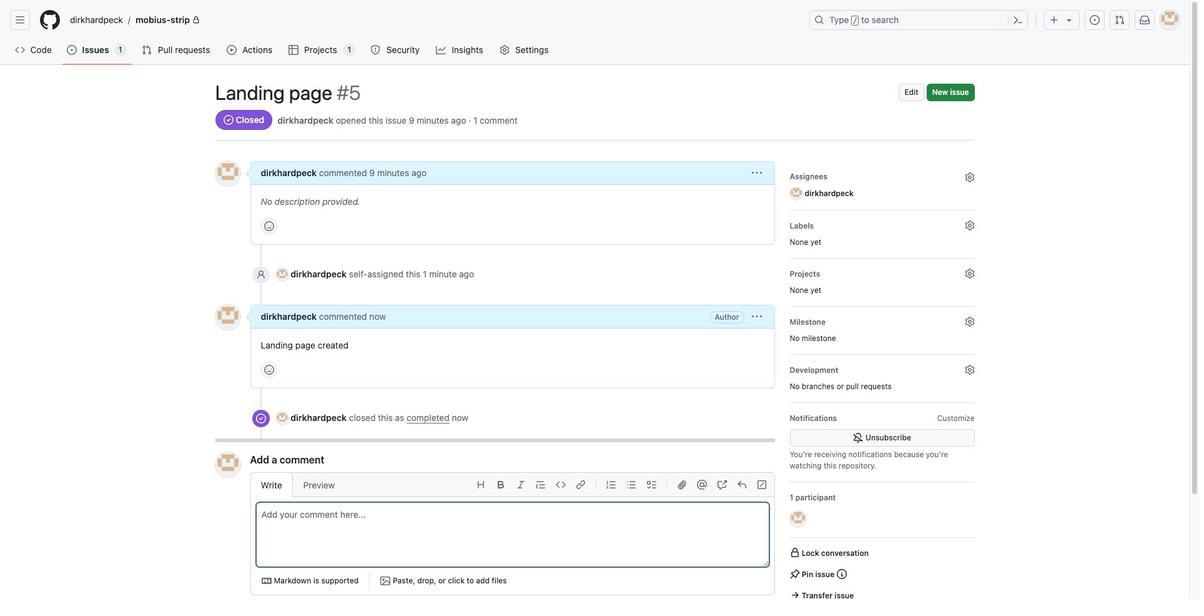 Task type: locate. For each thing, give the bounding box(es) containing it.
play image
[[227, 45, 237, 55]]

list
[[65, 10, 802, 30]]

2 show options image from the top
[[752, 312, 762, 322]]

add or remove reactions image
[[264, 221, 274, 231]]

show options image for add or remove reactions 'element' corresponding to issue closed icon
[[752, 312, 762, 322]]

add or remove reactions element up issue closed icon
[[261, 362, 277, 378]]

banner
[[0, 0, 1190, 65]]

add or remove reactions element for issue closed icon
[[261, 362, 277, 378]]

select assignees element
[[790, 169, 975, 200]]

0 vertical spatial @dirkhardpeck image
[[790, 187, 802, 200]]

add or remove reactions element
[[261, 218, 277, 234], [261, 362, 277, 378]]

add a comment tab list
[[250, 472, 346, 497]]

table image
[[288, 45, 298, 55]]

link issues element
[[790, 362, 975, 392]]

command palette image
[[1013, 15, 1023, 25]]

lock image
[[192, 16, 200, 24], [790, 548, 800, 558]]

1 vertical spatial show options image
[[752, 312, 762, 322]]

0 vertical spatial show options image
[[752, 168, 762, 178]]

0 horizontal spatial lock image
[[192, 16, 200, 24]]

2 add or remove reactions element from the top
[[261, 362, 277, 378]]

1 horizontal spatial lock image
[[790, 548, 800, 558]]

tab panel
[[251, 502, 774, 595]]

1 vertical spatial add or remove reactions element
[[261, 362, 277, 378]]

image image
[[380, 576, 390, 586]]

notifications image
[[1140, 15, 1150, 25]]

shield image
[[371, 45, 381, 55]]

status: closed image
[[223, 115, 233, 125]]

add or remove reactions element for person image
[[261, 218, 277, 234]]

@dirkhardpeck image
[[215, 161, 240, 186], [276, 269, 288, 281], [215, 305, 240, 330], [276, 412, 288, 425]]

person image
[[256, 270, 266, 280]]

1 show options image from the top
[[752, 168, 762, 178]]

add or remove reactions element up person image
[[261, 218, 277, 234]]

up to 3 issues can be pinned and they will appear publicly at the top of the issues page element
[[837, 569, 847, 579]]

bell slash image
[[853, 433, 863, 443]]

git pull request image
[[142, 45, 152, 55]]

select projects element
[[790, 266, 975, 296]]

add or remove reactions image
[[264, 365, 274, 375]]

@dirkhardpeck image inside select assignees element
[[790, 187, 802, 200]]

0 vertical spatial add or remove reactions element
[[261, 218, 277, 234]]

plus image
[[1049, 15, 1059, 25]]

  text field
[[256, 503, 769, 567]]

1 add or remove reactions element from the top
[[261, 218, 277, 234]]

issue closed image
[[256, 414, 266, 424]]

triangle down image
[[1064, 15, 1074, 25]]

show options image
[[752, 168, 762, 178], [752, 312, 762, 322]]

@dirkhardpeck image
[[790, 187, 802, 200], [215, 452, 240, 477], [790, 511, 806, 527]]

gear image
[[499, 45, 509, 55], [965, 172, 975, 182], [965, 221, 975, 231], [965, 317, 975, 327], [965, 365, 975, 375]]



Task type: describe. For each thing, give the bounding box(es) containing it.
up to 3 issues can be pinned and they will appear publicly at the top of the issues page image
[[837, 569, 847, 579]]

arrow right image
[[790, 590, 800, 599]]

show options image for add or remove reactions 'element' associated with person image
[[752, 168, 762, 178]]

homepage image
[[40, 10, 60, 30]]

graph image
[[436, 45, 446, 55]]

gear image inside link issues element
[[965, 365, 975, 375]]

0 vertical spatial lock image
[[192, 16, 200, 24]]

gear image
[[965, 269, 975, 279]]

2 vertical spatial @dirkhardpeck image
[[790, 511, 806, 527]]

issue opened image
[[1090, 15, 1100, 25]]

markdown image
[[261, 576, 271, 586]]

1 vertical spatial @dirkhardpeck image
[[215, 452, 240, 477]]

1 vertical spatial lock image
[[790, 548, 800, 558]]

issue opened image
[[67, 45, 77, 55]]

git pull request image
[[1115, 15, 1125, 25]]

pin image
[[790, 569, 800, 579]]

code image
[[15, 45, 25, 55]]



Task type: vqa. For each thing, say whether or not it's contained in the screenshot.
"pin" icon
yes



